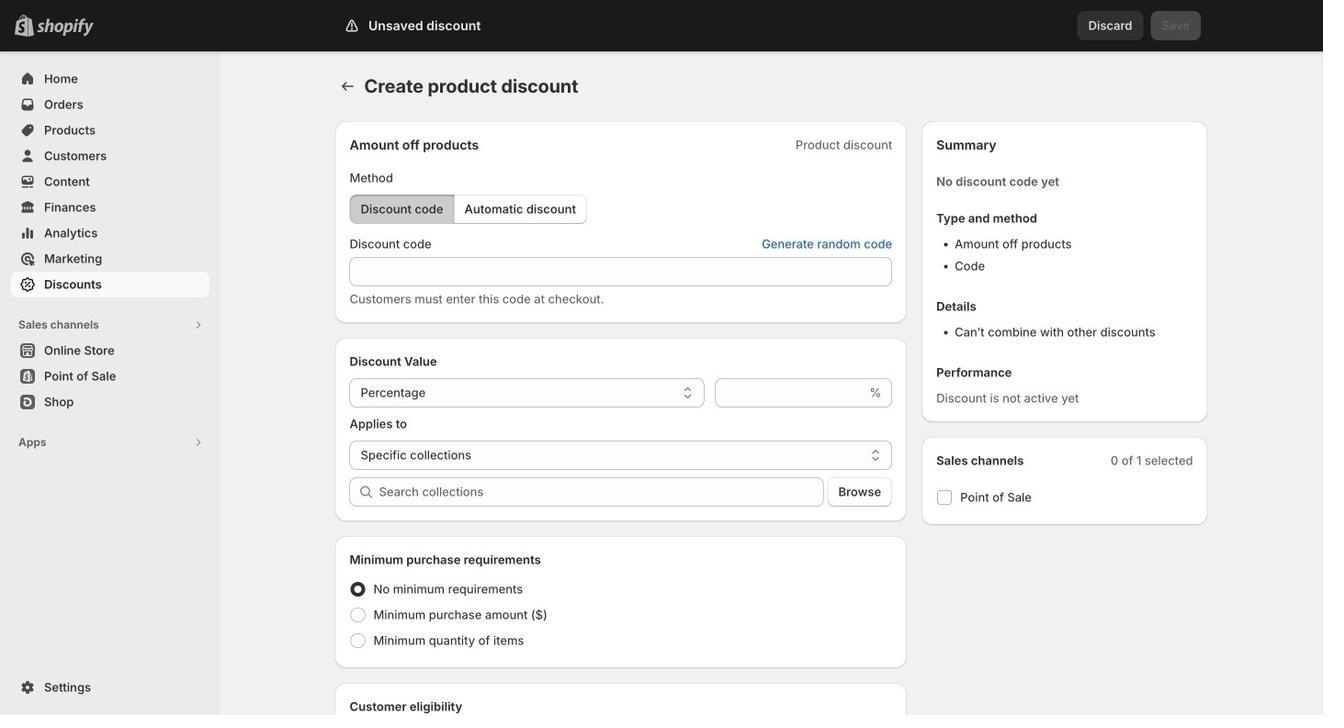 Task type: vqa. For each thing, say whether or not it's contained in the screenshot.
dialog
no



Task type: locate. For each thing, give the bounding box(es) containing it.
None text field
[[715, 379, 866, 408]]

None text field
[[350, 257, 892, 287]]



Task type: describe. For each thing, give the bounding box(es) containing it.
Search collections text field
[[379, 478, 824, 507]]

shopify image
[[37, 18, 94, 37]]



